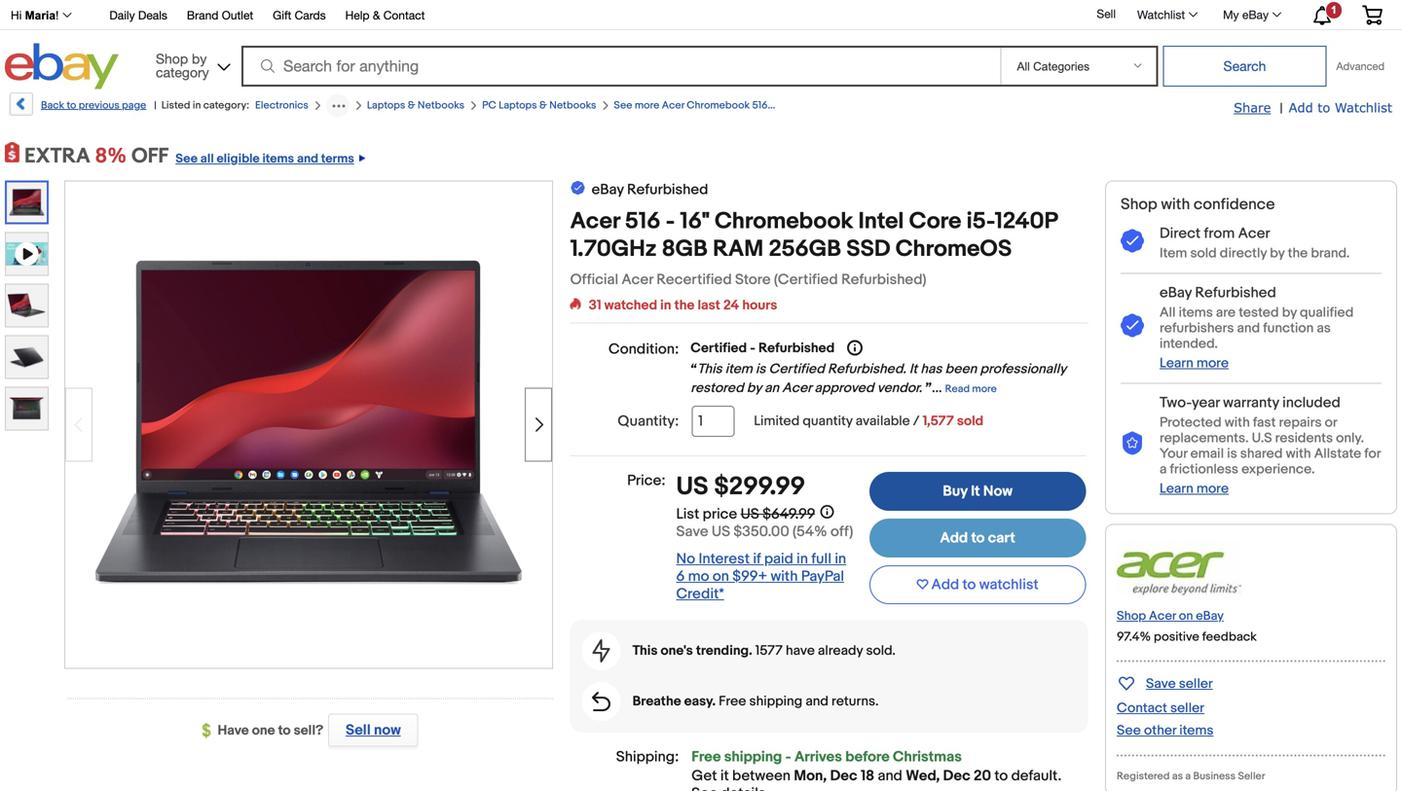 Task type: describe. For each thing, give the bounding box(es) containing it.
by inside direct from acer item sold directly by the brand.
[[1270, 245, 1285, 262]]

2 laptops from the left
[[499, 99, 537, 112]]

gift cards
[[273, 8, 326, 22]]

mon,
[[794, 768, 827, 785]]

add to watchlist
[[932, 577, 1039, 594]]

on inside no interest if paid in full in 6 mo on $99+ with paypal credit*
[[713, 568, 729, 586]]

included
[[1283, 394, 1341, 412]]

free shipping - arrives before christmas
[[692, 749, 962, 766]]

more down intended.
[[1197, 355, 1229, 372]]

in left full
[[797, 551, 808, 568]]

sell link
[[1088, 7, 1125, 21]]

item
[[725, 361, 753, 378]]

breathe
[[633, 694, 681, 710]]

2 horizontal spatial &
[[540, 99, 547, 112]]

!
[[56, 9, 59, 22]]

with up direct
[[1161, 195, 1190, 214]]

with down the repairs at the right bottom
[[1286, 446, 1311, 462]]

restored
[[691, 380, 744, 397]]

registered
[[1117, 771, 1170, 783]]

us $299.99
[[676, 472, 806, 503]]

one
[[252, 723, 275, 740]]

intended.
[[1160, 336, 1218, 352]]

add to cart link
[[870, 519, 1086, 558]]

positive
[[1154, 630, 1200, 645]]

shop with confidence
[[1121, 195, 1275, 214]]

contact seller see other items
[[1117, 700, 1214, 739]]

save seller button
[[1117, 672, 1213, 695]]

see other items link
[[1117, 723, 1214, 739]]

97.4%
[[1117, 630, 1151, 645]]

u.s
[[1252, 430, 1272, 447]]

see more acer chromebook 516 ge cbg516-1h 16" (256gb ss...
[[614, 99, 915, 112]]

the inside us $299.99 main content
[[674, 298, 695, 314]]

2 horizontal spatial us
[[741, 506, 759, 523]]

acer inside " this item is certified refurbished. it has been professionally restored by an acer approved vendor.
[[782, 380, 812, 397]]

no interest if paid in full in 6 mo on $99+ with paypal credit*
[[676, 551, 846, 603]]

terms
[[321, 151, 354, 167]]

with down warranty
[[1225, 415, 1250, 431]]

acer 516 - 16" chromebook intel core i5-1240p 1.70ghz 8gb ram 256gb ssd chromeos official acer recertified store (certified refurbished)
[[570, 208, 1058, 289]]

available
[[856, 413, 910, 430]]

add to cart
[[940, 530, 1016, 547]]

ebay inside us $299.99 main content
[[592, 181, 624, 199]]

quantity:
[[618, 413, 679, 430]]

refurbished)
[[841, 271, 927, 289]]

us $299.99 main content
[[570, 179, 1088, 792]]

hours
[[742, 298, 777, 314]]

more inside "" ... read more"
[[972, 383, 997, 396]]

have
[[218, 723, 249, 740]]

0 horizontal spatial certified
[[691, 340, 747, 357]]

1 vertical spatial this
[[633, 643, 658, 660]]

add to watchlist link
[[1289, 99, 1393, 117]]

more inside the two-year warranty included protected with fast repairs or replacements. u.s residents only. your email is shared with allstate for a frictionless experience. learn more
[[1197, 481, 1229, 497]]

ebay refurbished inside us $299.99 main content
[[592, 181, 708, 199]]

brand
[[187, 8, 219, 22]]

1 vertical spatial -
[[750, 340, 756, 357]]

get
[[692, 768, 717, 785]]

by inside " this item is certified refurbished. it has been professionally restored by an acer approved vendor.
[[747, 380, 762, 397]]

shop acer on ebay
[[1117, 609, 1224, 624]]

shop for shop by category
[[156, 51, 188, 67]]

0 vertical spatial chromebook
[[687, 99, 750, 112]]

1 horizontal spatial on
[[1179, 609, 1193, 624]]

to right back
[[67, 99, 76, 112]]

picture 3 of 4 image
[[6, 336, 48, 378]]

add inside share | add to watchlist
[[1289, 100, 1313, 115]]

1 vertical spatial refurbished
[[1195, 284, 1277, 302]]

professionally
[[980, 361, 1066, 378]]

chromeos
[[896, 236, 1012, 263]]

your shopping cart image
[[1361, 5, 1384, 25]]

from
[[1204, 225, 1235, 242]]

mo
[[688, 568, 709, 586]]

1 horizontal spatial 516
[[752, 99, 768, 112]]

already
[[818, 643, 863, 660]]

hi
[[11, 9, 22, 22]]

protected
[[1160, 415, 1222, 431]]

shop by category
[[156, 51, 209, 80]]

& for laptops
[[408, 99, 415, 112]]

pc
[[482, 99, 496, 112]]

shop for shop with confidence
[[1121, 195, 1158, 214]]

1 netbooks from the left
[[418, 99, 465, 112]]

shipping:
[[616, 749, 679, 766]]

dollar sign image
[[202, 724, 218, 739]]

2 vertical spatial refurbished
[[759, 340, 835, 357]]

share | add to watchlist
[[1234, 100, 1393, 117]]

2 dec from the left
[[943, 768, 971, 785]]

18
[[861, 768, 875, 785]]

i5-
[[967, 208, 995, 236]]

1577
[[755, 643, 783, 660]]

account navigation
[[0, 0, 1397, 30]]

learn more link for ebay refurbished
[[1160, 355, 1229, 372]]

1 horizontal spatial 16"
[[842, 99, 855, 112]]

learn inside the two-year warranty included protected with fast repairs or replacements. u.s residents only. your email is shared with allstate for a frictionless experience. learn more
[[1160, 481, 1194, 497]]

paid
[[764, 551, 794, 568]]

2 netbooks from the left
[[549, 99, 596, 112]]

1 vertical spatial shipping
[[724, 749, 782, 766]]

buy it now
[[943, 483, 1013, 501]]

read more link
[[945, 380, 997, 397]]

1 learn from the top
[[1160, 355, 1194, 372]]

registered as a business seller
[[1117, 771, 1265, 783]]

help & contact
[[345, 8, 425, 22]]

"
[[691, 361, 697, 378]]

eligible
[[217, 151, 260, 167]]

extra
[[24, 144, 90, 169]]

chromebook inside acer 516 - 16" chromebook intel core i5-1240p 1.70ghz 8gb ram 256gb ssd chromeos official acer recertified store (certified refurbished)
[[715, 208, 853, 236]]

see inside contact seller see other items
[[1117, 723, 1141, 739]]

learn more link for two-year warranty included
[[1160, 481, 1229, 497]]

1 horizontal spatial us
[[712, 523, 730, 541]]

sell for sell
[[1097, 7, 1116, 21]]

and inside all items are tested by qualified refurbishers and function as intended.
[[1237, 320, 1260, 337]]

516 inside acer 516 - 16" chromebook intel core i5-1240p 1.70ghz 8gb ram 256gb ssd chromeos official acer recertified store (certified refurbished)
[[625, 208, 661, 236]]

in right listed
[[193, 99, 201, 112]]

business
[[1193, 771, 1236, 783]]

email
[[1191, 446, 1224, 462]]

the inside direct from acer item sold directly by the brand.
[[1288, 245, 1308, 262]]

watchlist link
[[1127, 3, 1207, 26]]

97.4% positive feedback
[[1117, 630, 1257, 645]]

sell for sell now
[[346, 722, 371, 740]]

limited quantity available / 1,577 sold
[[754, 413, 984, 430]]

see for see all eligible items and terms
[[175, 151, 198, 167]]

this inside " this item is certified refurbished. it has been professionally restored by an acer approved vendor.
[[697, 361, 722, 378]]

none submit inside shop by category banner
[[1163, 46, 1327, 87]]

other
[[1144, 723, 1177, 739]]

acer up watched
[[622, 271, 653, 289]]

are
[[1216, 305, 1236, 321]]

my ebay
[[1223, 8, 1269, 21]]

a inside the two-year warranty included protected with fast repairs or replacements. u.s residents only. your email is shared with allstate for a frictionless experience. learn more
[[1160, 461, 1167, 478]]

qualified
[[1300, 305, 1354, 321]]

direct from acer item sold directly by the brand.
[[1160, 225, 1350, 262]]

brand.
[[1311, 245, 1350, 262]]

add for add to cart
[[940, 530, 968, 547]]

with details__icon image for two-year warranty included
[[1121, 432, 1144, 456]]

as inside all items are tested by qualified refurbishers and function as intended.
[[1317, 320, 1331, 337]]

trending.
[[696, 643, 752, 660]]

save for save us $350.00 (54% off)
[[676, 523, 708, 541]]

all
[[1160, 305, 1176, 321]]

with details__icon image for ebay refurbished
[[1121, 314, 1144, 339]]

with inside no interest if paid in full in 6 mo on $99+ with paypal credit*
[[771, 568, 798, 586]]

shop for shop acer on ebay
[[1117, 609, 1146, 624]]

easy.
[[684, 694, 716, 710]]

or
[[1325, 415, 1337, 431]]

my
[[1223, 8, 1239, 21]]

category:
[[203, 99, 249, 112]]

save for save seller
[[1146, 676, 1176, 693]]

tested
[[1239, 305, 1279, 321]]

share
[[1234, 100, 1271, 115]]

price
[[703, 506, 737, 523]]

sell?
[[294, 723, 323, 740]]

(certified
[[774, 271, 838, 289]]

watchlist inside share | add to watchlist
[[1335, 100, 1393, 115]]

(256gb
[[857, 99, 893, 112]]

20
[[974, 768, 991, 785]]

acer down shop by category banner
[[662, 99, 685, 112]]

to left cart
[[971, 530, 985, 547]]

shop by category button
[[147, 43, 235, 85]]

0 vertical spatial free
[[719, 694, 746, 710]]

brand outlet
[[187, 8, 253, 22]]

video 1 of 1 image
[[6, 233, 48, 275]]

to inside share | add to watchlist
[[1318, 100, 1331, 115]]

now
[[983, 483, 1013, 501]]

1240p
[[995, 208, 1058, 236]]



Task type: vqa. For each thing, say whether or not it's contained in the screenshot.
first Netbooks from the left
yes



Task type: locate. For each thing, give the bounding box(es) containing it.
0 horizontal spatial a
[[1160, 461, 1167, 478]]

replacements.
[[1160, 430, 1249, 447]]

0 horizontal spatial netbooks
[[418, 99, 465, 112]]

1 vertical spatial save
[[1146, 676, 1176, 693]]

0 horizontal spatial it
[[909, 361, 918, 378]]

with details__icon image left item
[[1121, 230, 1144, 254]]

0 vertical spatial 16"
[[842, 99, 855, 112]]

1 vertical spatial learn
[[1160, 481, 1194, 497]]

0 vertical spatial this
[[697, 361, 722, 378]]

items inside contact seller see other items
[[1180, 723, 1214, 739]]

1 horizontal spatial ebay refurbished
[[1160, 284, 1277, 302]]

0 vertical spatial as
[[1317, 320, 1331, 337]]

ebay inside account navigation
[[1243, 8, 1269, 21]]

1 vertical spatial add
[[940, 530, 968, 547]]

0 vertical spatial -
[[666, 208, 675, 236]]

0 horizontal spatial save
[[676, 523, 708, 541]]

0 horizontal spatial see
[[175, 151, 198, 167]]

recertified
[[657, 271, 732, 289]]

chromebook left ge
[[687, 99, 750, 112]]

1 vertical spatial on
[[1179, 609, 1193, 624]]

to
[[67, 99, 76, 112], [1318, 100, 1331, 115], [971, 530, 985, 547], [963, 577, 976, 594], [278, 723, 291, 740], [995, 768, 1008, 785]]

sell
[[1097, 7, 1116, 21], [346, 722, 371, 740]]

learn more link
[[1160, 355, 1229, 372], [1160, 481, 1229, 497]]

0 vertical spatial shop
[[156, 51, 188, 67]]

refurbished up are
[[1195, 284, 1277, 302]]

it inside " this item is certified refurbished. it has been professionally restored by an acer approved vendor.
[[909, 361, 918, 378]]

6
[[676, 568, 685, 586]]

items right eligible
[[262, 151, 294, 167]]

more right read
[[972, 383, 997, 396]]

add for add to watchlist
[[932, 577, 959, 594]]

ebay right text__icon
[[592, 181, 624, 199]]

0 vertical spatial learn more link
[[1160, 355, 1229, 372]]

shop inside shop by category
[[156, 51, 188, 67]]

now
[[374, 722, 401, 740]]

electronics
[[255, 99, 309, 112]]

- for 516
[[666, 208, 675, 236]]

0 vertical spatial ebay refurbished
[[592, 181, 708, 199]]

1 horizontal spatial the
[[1288, 245, 1308, 262]]

two-
[[1160, 394, 1192, 412]]

| left listed
[[154, 99, 156, 112]]

shop acer on ebay link
[[1117, 609, 1224, 624]]

brand outlet link
[[187, 5, 253, 27]]

0 horizontal spatial as
[[1172, 771, 1183, 783]]

allstate
[[1314, 446, 1362, 462]]

cart
[[988, 530, 1016, 547]]

& inside account navigation
[[373, 8, 380, 22]]

save inside button
[[1146, 676, 1176, 693]]

maria
[[25, 9, 56, 22]]

laptops
[[367, 99, 405, 112], [499, 99, 537, 112]]

laptops down "help & contact" link
[[367, 99, 405, 112]]

ebay up feedback
[[1196, 609, 1224, 624]]

shop left confidence
[[1121, 195, 1158, 214]]

free up get
[[692, 749, 721, 766]]

contact inside contact seller see other items
[[1117, 700, 1168, 717]]

1 horizontal spatial contact
[[1117, 700, 1168, 717]]

has
[[921, 361, 942, 378]]

.
[[1058, 768, 1062, 785]]

the left brand.
[[1288, 245, 1308, 262]]

refurbished up 8gb
[[627, 181, 708, 199]]

1 vertical spatial ebay refurbished
[[1160, 284, 1277, 302]]

see inside see all eligible items and terms link
[[175, 151, 198, 167]]

save up contact seller link
[[1146, 676, 1176, 693]]

see for see more acer chromebook 516 ge cbg516-1h 16" (256gb ss...
[[614, 99, 633, 112]]

with details__icon image for direct from acer
[[1121, 230, 1144, 254]]

watchlist inside account navigation
[[1137, 8, 1185, 21]]

dec left 20
[[943, 768, 971, 785]]

1,577
[[923, 413, 954, 430]]

1 horizontal spatial it
[[971, 483, 980, 501]]

condition:
[[609, 341, 679, 358]]

a left the frictionless
[[1160, 461, 1167, 478]]

text__icon image
[[570, 179, 586, 199]]

acer up positive
[[1149, 609, 1176, 624]]

seller inside button
[[1179, 676, 1213, 693]]

shop up listed
[[156, 51, 188, 67]]

netbooks
[[418, 99, 465, 112], [549, 99, 596, 112]]

list price us $649.99
[[676, 506, 815, 523]]

more down the frictionless
[[1197, 481, 1229, 497]]

& right pc
[[540, 99, 547, 112]]

vendor.
[[877, 380, 922, 397]]

0 horizontal spatial this
[[633, 643, 658, 660]]

contact right help at the left top of the page
[[383, 8, 425, 22]]

see down search for anything text field
[[614, 99, 633, 112]]

2 vertical spatial add
[[932, 577, 959, 594]]

dec left 18
[[830, 768, 858, 785]]

1 vertical spatial as
[[1172, 771, 1183, 783]]

and left returns.
[[806, 694, 829, 710]]

off)
[[831, 523, 853, 541]]

directly
[[1220, 245, 1267, 262]]

shipping down 1577
[[749, 694, 803, 710]]

to left watchlist at the right bottom
[[963, 577, 976, 594]]

learn down the frictionless
[[1160, 481, 1194, 497]]

more down search for anything text field
[[635, 99, 660, 112]]

516 left ge
[[752, 99, 768, 112]]

1 vertical spatial 16"
[[680, 208, 710, 236]]

learn more
[[1160, 355, 1229, 372]]

seller inside contact seller see other items
[[1171, 700, 1205, 717]]

by inside all items are tested by qualified refurbishers and function as intended.
[[1282, 305, 1297, 321]]

contact inside account navigation
[[383, 8, 425, 22]]

1 horizontal spatial netbooks
[[549, 99, 596, 112]]

if
[[753, 551, 761, 568]]

add right share
[[1289, 100, 1313, 115]]

more
[[635, 99, 660, 112], [1197, 355, 1229, 372], [972, 383, 997, 396], [1197, 481, 1229, 497]]

1 horizontal spatial |
[[1280, 100, 1283, 117]]

with details__icon image left your
[[1121, 432, 1144, 456]]

ebay right the my
[[1243, 8, 1269, 21]]

arrives
[[795, 749, 842, 766]]

pc laptops & netbooks
[[482, 99, 596, 112]]

us up "list"
[[676, 472, 709, 503]]

1 laptops from the left
[[367, 99, 405, 112]]

a
[[1160, 461, 1167, 478], [1186, 771, 1191, 783]]

0 horizontal spatial the
[[674, 298, 695, 314]]

acer 516 - 16" chromebook intel core i5-1240p 1.70ghz 8gb ram 256gb ssd chromeos - picture 1 of 4 image
[[65, 179, 552, 666]]

listed
[[161, 99, 190, 112]]

with details__icon image left one's
[[593, 640, 610, 663]]

Search for anything text field
[[244, 48, 997, 85]]

0 vertical spatial certified
[[691, 340, 747, 357]]

1 vertical spatial free
[[692, 749, 721, 766]]

0 vertical spatial save
[[676, 523, 708, 541]]

| inside share | add to watchlist
[[1280, 100, 1283, 117]]

residents
[[1275, 430, 1333, 447]]

to right 20
[[995, 768, 1008, 785]]

in right watched
[[660, 298, 671, 314]]

ram
[[713, 236, 764, 263]]

0 vertical spatial items
[[262, 151, 294, 167]]

256gb
[[769, 236, 841, 263]]

8%
[[95, 144, 127, 169]]

is
[[756, 361, 766, 378], [1227, 446, 1237, 462]]

0 horizontal spatial watchlist
[[1137, 8, 1185, 21]]

- for shipping
[[785, 749, 791, 766]]

picture 1 of 4 image
[[7, 183, 47, 223]]

netbooks left pc
[[418, 99, 465, 112]]

in right full
[[835, 551, 846, 568]]

add down add to cart link
[[932, 577, 959, 594]]

as right function
[[1317, 320, 1331, 337]]

1 vertical spatial a
[[1186, 771, 1191, 783]]

is down certified - refurbished
[[756, 361, 766, 378]]

1 horizontal spatial see
[[614, 99, 633, 112]]

items right other
[[1180, 723, 1214, 739]]

by left an
[[747, 380, 762, 397]]

advanced link
[[1327, 47, 1395, 86]]

learn more link down intended.
[[1160, 355, 1229, 372]]

to inside button
[[963, 577, 976, 594]]

items right 'all'
[[1179, 305, 1213, 321]]

items inside see all eligible items and terms link
[[262, 151, 294, 167]]

- up the recertified
[[666, 208, 675, 236]]

...
[[932, 380, 942, 397]]

by
[[192, 51, 207, 67], [1270, 245, 1285, 262], [1282, 305, 1297, 321], [747, 380, 762, 397]]

0 horizontal spatial ebay refurbished
[[592, 181, 708, 199]]

contact
[[383, 8, 425, 22], [1117, 700, 1168, 717]]

save inside us $299.99 main content
[[676, 523, 708, 541]]

sell left watchlist link
[[1097, 7, 1116, 21]]

0 vertical spatial shipping
[[749, 694, 803, 710]]

outlet
[[222, 8, 253, 22]]

0 horizontal spatial on
[[713, 568, 729, 586]]

direct
[[1160, 225, 1201, 242]]

my ebay link
[[1213, 3, 1290, 26]]

1 learn more link from the top
[[1160, 355, 1229, 372]]

0 horizontal spatial 516
[[625, 208, 661, 236]]

picture 2 of 4 image
[[6, 285, 48, 327]]

1 vertical spatial shop
[[1121, 195, 1158, 214]]

1 horizontal spatial save
[[1146, 676, 1176, 693]]

1 horizontal spatial sold
[[1190, 245, 1217, 262]]

0 horizontal spatial sell
[[346, 722, 371, 740]]

default
[[1011, 768, 1058, 785]]

is right "email"
[[1227, 446, 1237, 462]]

refurbished up an
[[759, 340, 835, 357]]

free right easy.
[[719, 694, 746, 710]]

0 vertical spatial add
[[1289, 100, 1313, 115]]

as right registered at the right of page
[[1172, 771, 1183, 783]]

1 horizontal spatial sell
[[1097, 7, 1116, 21]]

with details__icon image left 'all'
[[1121, 314, 1144, 339]]

a left business
[[1186, 771, 1191, 783]]

0 horizontal spatial sold
[[957, 413, 984, 430]]

repairs
[[1279, 415, 1322, 431]]

2 learn more link from the top
[[1160, 481, 1229, 497]]

0 vertical spatial the
[[1288, 245, 1308, 262]]

0 horizontal spatial refurbished
[[627, 181, 708, 199]]

back to previous page link
[[8, 93, 146, 123]]

with details__icon image for breathe easy.
[[592, 692, 611, 712]]

1 vertical spatial certified
[[769, 361, 825, 378]]

1 horizontal spatial a
[[1186, 771, 1191, 783]]

and right 18
[[878, 768, 903, 785]]

ssd
[[846, 236, 891, 263]]

certified
[[691, 340, 747, 357], [769, 361, 825, 378]]

acer
[[662, 99, 685, 112], [570, 208, 620, 236], [1238, 225, 1270, 242], [622, 271, 653, 289], [782, 380, 812, 397], [1149, 609, 1176, 624]]

1 vertical spatial the
[[674, 298, 695, 314]]

1 vertical spatial see
[[175, 151, 198, 167]]

with details__icon image
[[1121, 230, 1144, 254], [1121, 314, 1144, 339], [1121, 432, 1144, 456], [593, 640, 610, 663], [592, 692, 611, 712]]

this
[[697, 361, 722, 378], [633, 643, 658, 660]]

acer inside direct from acer item sold directly by the brand.
[[1238, 225, 1270, 242]]

sold inside us $299.99 main content
[[957, 413, 984, 430]]

items inside all items are tested by qualified refurbishers and function as intended.
[[1179, 305, 1213, 321]]

acer down text__icon
[[570, 208, 620, 236]]

& for help
[[373, 8, 380, 22]]

2 horizontal spatial -
[[785, 749, 791, 766]]

16" left ram
[[680, 208, 710, 236]]

1 dec from the left
[[830, 768, 858, 785]]

2 learn from the top
[[1160, 481, 1194, 497]]

sell now
[[346, 722, 401, 740]]

516 left 8gb
[[625, 208, 661, 236]]

2 vertical spatial shop
[[1117, 609, 1146, 624]]

1 vertical spatial learn more link
[[1160, 481, 1229, 497]]

credit*
[[676, 586, 724, 603]]

| right share button
[[1280, 100, 1283, 117]]

deals
[[138, 8, 167, 22]]

one's
[[661, 643, 693, 660]]

sell left now
[[346, 722, 371, 740]]

0 horizontal spatial |
[[154, 99, 156, 112]]

and right are
[[1237, 320, 1260, 337]]

1 vertical spatial watchlist
[[1335, 100, 1393, 115]]

0 vertical spatial see
[[614, 99, 633, 112]]

to right one
[[278, 723, 291, 740]]

your
[[1160, 446, 1188, 462]]

1 horizontal spatial is
[[1227, 446, 1237, 462]]

16" right '1h'
[[842, 99, 855, 112]]

only.
[[1336, 430, 1364, 447]]

certified inside " this item is certified refurbished. it has been professionally restored by an acer approved vendor.
[[769, 361, 825, 378]]

add down 'buy'
[[940, 530, 968, 547]]

paypal
[[801, 568, 844, 586]]

certified up item
[[691, 340, 747, 357]]

certified up an
[[769, 361, 825, 378]]

0 horizontal spatial laptops
[[367, 99, 405, 112]]

0 vertical spatial on
[[713, 568, 729, 586]]

2 vertical spatial items
[[1180, 723, 1214, 739]]

breathe easy. free shipping and returns.
[[633, 694, 879, 710]]

watchlist right 'sell' link at right
[[1137, 8, 1185, 21]]

1 horizontal spatial -
[[750, 340, 756, 357]]

1 horizontal spatial laptops
[[499, 99, 537, 112]]

contact up other
[[1117, 700, 1168, 717]]

Quantity: text field
[[692, 406, 735, 437]]

shop by category banner
[[0, 0, 1397, 94]]

2 horizontal spatial see
[[1117, 723, 1141, 739]]

this left one's
[[633, 643, 658, 660]]

the left last
[[674, 298, 695, 314]]

ebay
[[1243, 8, 1269, 21], [592, 181, 624, 199], [1160, 284, 1192, 302], [1196, 609, 1224, 624]]

electronics link
[[255, 99, 309, 112]]

sold inside direct from acer item sold directly by the brand.
[[1190, 245, 1217, 262]]

see
[[614, 99, 633, 112], [175, 151, 198, 167], [1117, 723, 1141, 739]]

seller for contact
[[1171, 700, 1205, 717]]

16" inside acer 516 - 16" chromebook intel core i5-1240p 1.70ghz 8gb ram 256gb ssd chromeos official acer recertified store (certified refurbished)
[[680, 208, 710, 236]]

laptops right pc
[[499, 99, 537, 112]]

by inside shop by category
[[192, 51, 207, 67]]

add inside button
[[932, 577, 959, 594]]

sold.
[[866, 643, 896, 660]]

daily
[[109, 8, 135, 22]]

with details__icon image for this one's trending.
[[593, 640, 610, 663]]

and left terms
[[297, 151, 318, 167]]

add
[[1289, 100, 1313, 115], [940, 530, 968, 547], [932, 577, 959, 594]]

ebay up 'all'
[[1160, 284, 1192, 302]]

None submit
[[1163, 46, 1327, 87]]

dec
[[830, 768, 858, 785], [943, 768, 971, 785]]

with details__icon image left breathe
[[592, 692, 611, 712]]

1 vertical spatial chromebook
[[715, 208, 853, 236]]

1 horizontal spatial as
[[1317, 320, 1331, 337]]

0 horizontal spatial us
[[676, 472, 709, 503]]

see left other
[[1117, 723, 1141, 739]]

0 vertical spatial sell
[[1097, 7, 1116, 21]]

read
[[945, 383, 970, 396]]

shipping up between
[[724, 749, 782, 766]]

0 vertical spatial is
[[756, 361, 766, 378]]

learn down intended.
[[1160, 355, 1194, 372]]

0 vertical spatial sold
[[1190, 245, 1217, 262]]

seller up contact seller link
[[1179, 676, 1213, 693]]

ge
[[770, 99, 784, 112]]

- inside acer 516 - 16" chromebook intel core i5-1240p 1.70ghz 8gb ram 256gb ssd chromeos official acer recertified store (certified refurbished)
[[666, 208, 675, 236]]

is inside the two-year warranty included protected with fast repairs or replacements. u.s residents only. your email is shared with allstate for a frictionless experience. learn more
[[1227, 446, 1237, 462]]

us down us $299.99
[[741, 506, 759, 523]]

advanced
[[1337, 60, 1385, 73]]

sell inside account navigation
[[1097, 7, 1116, 21]]

shop up 97.4%
[[1117, 609, 1146, 624]]

save up no
[[676, 523, 708, 541]]

off
[[131, 144, 169, 169]]

this up restored
[[697, 361, 722, 378]]

sold right 1,577
[[957, 413, 984, 430]]

0 vertical spatial learn
[[1160, 355, 1194, 372]]

picture 4 of 4 image
[[6, 388, 48, 430]]

2 vertical spatial see
[[1117, 723, 1141, 739]]

on up 97.4% positive feedback
[[1179, 609, 1193, 624]]

extra 8% off
[[24, 144, 169, 169]]

0 vertical spatial it
[[909, 361, 918, 378]]

0 horizontal spatial is
[[756, 361, 766, 378]]

it
[[720, 768, 729, 785]]

see all eligible items and terms
[[175, 151, 354, 167]]

2 vertical spatial -
[[785, 749, 791, 766]]

seller for save
[[1179, 676, 1213, 693]]

1 horizontal spatial dec
[[943, 768, 971, 785]]

0 horizontal spatial contact
[[383, 8, 425, 22]]

1 horizontal spatial watchlist
[[1335, 100, 1393, 115]]

store
[[735, 271, 771, 289]]

learn more link down the frictionless
[[1160, 481, 1229, 497]]

1 vertical spatial it
[[971, 483, 980, 501]]

by right tested
[[1282, 305, 1297, 321]]

refurbished
[[627, 181, 708, 199], [1195, 284, 1277, 302], [759, 340, 835, 357]]

1 vertical spatial seller
[[1171, 700, 1205, 717]]

0 vertical spatial watchlist
[[1137, 8, 1185, 21]]

seller down save seller
[[1171, 700, 1205, 717]]

0 horizontal spatial dec
[[830, 768, 858, 785]]

0 vertical spatial a
[[1160, 461, 1167, 478]]

is inside " this item is certified refurbished. it has been professionally restored by an acer approved vendor.
[[756, 361, 766, 378]]

1 vertical spatial is
[[1227, 446, 1237, 462]]

|
[[154, 99, 156, 112], [1280, 100, 1283, 117]]

more information - about this item condition image
[[847, 340, 863, 356]]

0 vertical spatial refurbished
[[627, 181, 708, 199]]

0 vertical spatial seller
[[1179, 676, 1213, 693]]

sold down from at the right of page
[[1190, 245, 1217, 262]]

& left pc
[[408, 99, 415, 112]]

cards
[[295, 8, 326, 22]]

us up interest
[[712, 523, 730, 541]]

0 horizontal spatial &
[[373, 8, 380, 22]]

1 horizontal spatial this
[[697, 361, 722, 378]]

(54%
[[793, 523, 827, 541]]

1 vertical spatial items
[[1179, 305, 1213, 321]]

see left all
[[175, 151, 198, 167]]

1 button
[[1296, 1, 1347, 28]]

share button
[[1234, 99, 1271, 117]]



